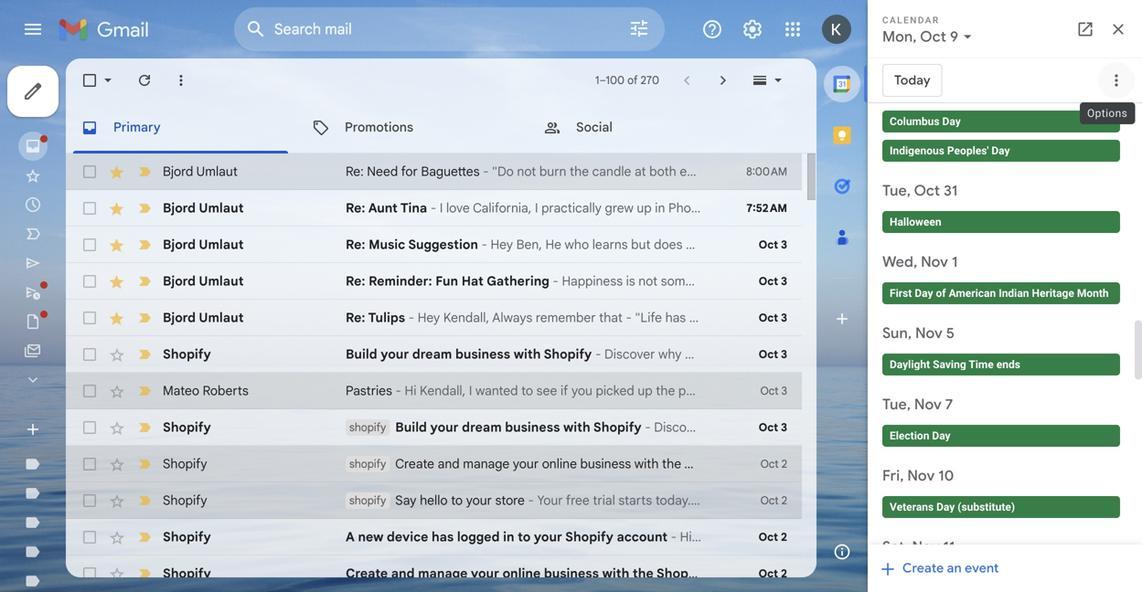 Task type: vqa. For each thing, say whether or not it's contained in the screenshot.
8th row from the top
yes



Task type: describe. For each thing, give the bounding box(es) containing it.
pastries
[[679, 383, 725, 399]]

10 row from the top
[[66, 483, 802, 520]]

your down tulips
[[381, 347, 409, 363]]

settings image
[[742, 18, 764, 40]]

build your dream business with shopify -
[[346, 347, 605, 363]]

more image
[[172, 71, 190, 90]]

hello
[[420, 493, 448, 509]]

4 row from the top
[[66, 263, 802, 300]]

best,
[[886, 383, 915, 399]]

bjord umlaut for re: aunt tina
[[163, 200, 244, 216]]

up
[[638, 383, 653, 399]]

need
[[367, 164, 398, 180]]

account
[[617, 530, 668, 546]]

wedding
[[771, 383, 820, 399]]

bjord for re: reminder: fun hat gathering -
[[163, 273, 196, 289]]

re: reminder: fun hat gathering -
[[346, 273, 562, 289]]

oct 3 for re: tulips -
[[759, 311, 787, 325]]

3 row from the top
[[66, 227, 802, 263]]

bjord umlaut for re: music suggestion
[[163, 237, 244, 253]]

3 for build your dream business with shopify -
[[781, 348, 787, 362]]

search mail image
[[240, 13, 273, 46]]

hi
[[405, 383, 417, 399]]

main content containing primary
[[66, 59, 955, 593]]

7:52 am
[[747, 202, 787, 215]]

bjord for re: music suggestion -
[[163, 237, 196, 253]]

bjord umlaut for re: tulips
[[163, 310, 244, 326]]

logged
[[457, 530, 500, 546]]

advanced search options image
[[621, 10, 658, 47]]

1 vertical spatial manage
[[418, 566, 468, 582]]

6 3 from the top
[[781, 421, 787, 435]]

oct for re: music suggestion -
[[759, 238, 778, 252]]

oct 2 for -
[[759, 531, 787, 545]]

- right 'tina'
[[431, 200, 437, 216]]

0 vertical spatial app
[[732, 456, 754, 472]]

umlaut for re: aunt tina
[[199, 200, 244, 216]]

bjord for re: need for baguettes -
[[163, 164, 193, 180]]

re: for re: music suggestion -
[[346, 237, 365, 253]]

oct 3 for pastries - hi kendall, i wanted to see if you picked up the pastries for the wedding tomorrow. best, mateo
[[761, 385, 787, 398]]

your down kendall,
[[430, 420, 459, 436]]

3 for re: reminder: fun hat gathering -
[[781, 275, 787, 289]]

umlaut for re: music suggestion
[[199, 237, 244, 253]]

pastries - hi kendall, i wanted to see if you picked up the pastries for the wedding tomorrow. best, mateo
[[346, 383, 955, 399]]

the right up
[[656, 383, 675, 399]]

business down picked
[[580, 456, 631, 472]]

bjord for re: aunt tina -
[[163, 200, 196, 216]]

tab list containing primary
[[66, 102, 817, 154]]

create and manage your online business with the shopify app
[[346, 566, 732, 582]]

re: for re: tulips -
[[346, 310, 365, 326]]

1 vertical spatial app
[[708, 566, 732, 582]]

- right store
[[528, 493, 534, 509]]

umlaut for re: need for baguettes
[[196, 164, 238, 180]]

1 horizontal spatial build
[[395, 420, 427, 436]]

9 row from the top
[[66, 446, 802, 483]]

oct for re: tulips -
[[759, 311, 778, 325]]

1 horizontal spatial create
[[395, 456, 434, 472]]

- right account
[[671, 530, 677, 546]]

toggle split pane mode image
[[751, 71, 769, 90]]

oct 2 for create and manage your online business with the shopify app
[[761, 458, 787, 471]]

3 for re: music suggestion -
[[781, 238, 787, 252]]

to for in
[[518, 530, 531, 546]]

8:00 am
[[746, 165, 787, 179]]

oct for pastries - hi kendall, i wanted to see if you picked up the pastries for the wedding tomorrow. best, mateo
[[761, 385, 779, 398]]

your up create and manage your online business with the shopify app
[[534, 530, 562, 546]]

- down pastries - hi kendall, i wanted to see if you picked up the pastries for the wedding tomorrow. best, mateo
[[645, 420, 651, 436]]

- left hi
[[396, 383, 401, 399]]

music
[[369, 237, 405, 253]]

new
[[358, 530, 384, 546]]

hat
[[462, 273, 484, 289]]

1 row from the top
[[66, 154, 802, 190]]

re: for re: aunt tina -
[[346, 200, 365, 216]]

mateo roberts
[[163, 383, 249, 399]]

your left store
[[466, 493, 492, 509]]

shopify for build your dream business with shopify
[[349, 421, 386, 435]]

say
[[395, 493, 417, 509]]

to for wanted
[[521, 383, 533, 399]]

0 vertical spatial for
[[401, 164, 418, 180]]

tomorrow.
[[824, 383, 883, 399]]

- right tulips
[[409, 310, 414, 326]]

gathering
[[487, 273, 550, 289]]

has
[[432, 530, 454, 546]]

1 vertical spatial and
[[391, 566, 415, 582]]

oct 3 for re: reminder: fun hat gathering -
[[759, 275, 787, 289]]

- up the hat
[[482, 237, 487, 253]]

4 2 from the top
[[781, 568, 787, 581]]

1 horizontal spatial online
[[542, 456, 577, 472]]

0 horizontal spatial build
[[346, 347, 377, 363]]

primary tab
[[66, 102, 295, 154]]



Task type: locate. For each thing, give the bounding box(es) containing it.
the left wedding
[[748, 383, 767, 399]]

shopify
[[163, 347, 211, 363], [544, 347, 592, 363], [163, 420, 211, 436], [593, 420, 642, 436], [163, 456, 207, 472], [684, 456, 729, 472], [163, 493, 207, 509], [163, 530, 211, 546], [565, 530, 614, 546], [163, 566, 211, 582], [657, 566, 705, 582]]

and
[[438, 456, 460, 472], [391, 566, 415, 582]]

1 vertical spatial for
[[728, 383, 745, 399]]

4 bjord from the top
[[163, 273, 196, 289]]

1 vertical spatial to
[[451, 493, 463, 509]]

create up 'say'
[[395, 456, 434, 472]]

- up picked
[[595, 347, 601, 363]]

oct 2 for say hello to your store
[[761, 494, 787, 508]]

build
[[346, 347, 377, 363], [395, 420, 427, 436]]

and down the device at the bottom of the page
[[391, 566, 415, 582]]

0 vertical spatial build
[[346, 347, 377, 363]]

oct for re: reminder: fun hat gathering -
[[759, 275, 778, 289]]

manage
[[463, 456, 510, 472], [418, 566, 468, 582]]

mateo right best, at right bottom
[[919, 383, 955, 399]]

for right pastries
[[728, 383, 745, 399]]

re: left need
[[346, 164, 364, 180]]

shopify build your dream business with shopify -
[[349, 420, 654, 436]]

i
[[469, 383, 472, 399]]

roberts
[[203, 383, 249, 399]]

pastries
[[346, 383, 392, 399]]

2 2 from the top
[[782, 494, 787, 508]]

0 horizontal spatial mateo
[[163, 383, 199, 399]]

suggestion
[[408, 237, 478, 253]]

social
[[576, 119, 613, 135]]

a
[[346, 530, 355, 546]]

with up "see"
[[514, 347, 541, 363]]

fun
[[436, 273, 458, 289]]

None search field
[[234, 7, 665, 51]]

row up 'tina'
[[66, 154, 802, 190]]

business down a new device has logged in to your shopify account -
[[544, 566, 599, 582]]

row down kendall,
[[66, 410, 802, 446]]

2 for create and manage your online business with the shopify app
[[782, 458, 787, 471]]

1 shopify from the top
[[349, 421, 386, 435]]

primary
[[113, 119, 161, 135]]

3 re: from the top
[[346, 237, 365, 253]]

3 2 from the top
[[781, 531, 787, 545]]

0 horizontal spatial for
[[401, 164, 418, 180]]

see
[[537, 383, 557, 399]]

re:
[[346, 164, 364, 180], [346, 200, 365, 216], [346, 237, 365, 253], [346, 273, 365, 289], [346, 310, 365, 326]]

online down a new device has logged in to your shopify account -
[[503, 566, 541, 582]]

1 vertical spatial create
[[346, 566, 388, 582]]

- right gathering
[[553, 273, 559, 289]]

oct 3 for build your dream business with shopify -
[[759, 348, 787, 362]]

5 bjord from the top
[[163, 310, 196, 326]]

4 bjord umlaut from the top
[[163, 273, 244, 289]]

reminder:
[[369, 273, 432, 289]]

with down up
[[635, 456, 659, 472]]

oct 2
[[761, 458, 787, 471], [761, 494, 787, 508], [759, 531, 787, 545], [759, 568, 787, 581]]

shopify inside shopify create and manage your online business with the shopify app
[[349, 458, 386, 471]]

row down fun
[[66, 300, 802, 337]]

0 vertical spatial to
[[521, 383, 533, 399]]

online
[[542, 456, 577, 472], [503, 566, 541, 582]]

oct
[[759, 238, 778, 252], [759, 275, 778, 289], [759, 311, 778, 325], [759, 348, 778, 362], [761, 385, 779, 398], [759, 421, 778, 435], [761, 458, 779, 471], [761, 494, 779, 508], [759, 531, 778, 545], [759, 568, 778, 581]]

re: need for baguettes -
[[346, 164, 492, 180]]

3 bjord from the top
[[163, 237, 196, 253]]

umlaut for re: reminder: fun hat gathering
[[199, 273, 244, 289]]

3
[[781, 238, 787, 252], [781, 275, 787, 289], [781, 311, 787, 325], [781, 348, 787, 362], [782, 385, 787, 398], [781, 421, 787, 435]]

5 bjord umlaut from the top
[[163, 310, 244, 326]]

bjord umlaut
[[163, 164, 238, 180], [163, 200, 244, 216], [163, 237, 244, 253], [163, 273, 244, 289], [163, 310, 244, 326]]

0 horizontal spatial online
[[503, 566, 541, 582]]

row up kendall,
[[66, 337, 802, 373]]

with down account
[[602, 566, 630, 582]]

1 bjord from the top
[[163, 164, 193, 180]]

oct for shopify create and manage your online business with the shopify app
[[761, 458, 779, 471]]

a new device has logged in to your shopify account -
[[346, 530, 680, 546]]

main menu image
[[22, 18, 44, 40]]

2 for say hello to your store
[[782, 494, 787, 508]]

your down logged
[[471, 566, 499, 582]]

to right hello on the bottom
[[451, 493, 463, 509]]

row containing mateo roberts
[[66, 373, 955, 410]]

dream
[[412, 347, 452, 363], [462, 420, 502, 436]]

shopify inside shopify build your dream business with shopify -
[[349, 421, 386, 435]]

business up i
[[455, 347, 510, 363]]

social tab
[[529, 102, 759, 154]]

1 mateo from the left
[[163, 383, 199, 399]]

to right in
[[518, 530, 531, 546]]

gmail image
[[59, 11, 158, 48]]

row up hello on the bottom
[[66, 446, 802, 483]]

bjord for re: tulips -
[[163, 310, 196, 326]]

shopify inside shopify say hello to your store -
[[349, 494, 386, 508]]

in
[[503, 530, 515, 546]]

0 vertical spatial online
[[542, 456, 577, 472]]

1 3 from the top
[[781, 238, 787, 252]]

oct 3
[[759, 238, 787, 252], [759, 275, 787, 289], [759, 311, 787, 325], [759, 348, 787, 362], [761, 385, 787, 398], [759, 421, 787, 435]]

manage down shopify build your dream business with shopify -
[[463, 456, 510, 472]]

with down you
[[563, 420, 591, 436]]

row up has
[[66, 483, 802, 520]]

0 horizontal spatial dream
[[412, 347, 452, 363]]

1 horizontal spatial dream
[[462, 420, 502, 436]]

tina
[[400, 200, 427, 216]]

to left "see"
[[521, 383, 533, 399]]

2 vertical spatial to
[[518, 530, 531, 546]]

1 horizontal spatial for
[[728, 383, 745, 399]]

2 bjord from the top
[[163, 200, 196, 216]]

re: left 'aunt'
[[346, 200, 365, 216]]

refresh image
[[135, 71, 154, 90]]

0 vertical spatial create
[[395, 456, 434, 472]]

shopify
[[349, 421, 386, 435], [349, 458, 386, 471], [349, 494, 386, 508]]

shopify create and manage your online business with the shopify app
[[349, 456, 754, 472]]

bjord
[[163, 164, 193, 180], [163, 200, 196, 216], [163, 237, 196, 253], [163, 273, 196, 289], [163, 310, 196, 326]]

you
[[572, 383, 593, 399]]

None checkbox
[[80, 163, 99, 181], [80, 273, 99, 291], [80, 382, 99, 401], [80, 419, 99, 437], [80, 455, 99, 474], [80, 565, 99, 584], [80, 163, 99, 181], [80, 273, 99, 291], [80, 382, 99, 401], [80, 419, 99, 437], [80, 455, 99, 474], [80, 565, 99, 584]]

12 row from the top
[[66, 556, 802, 593]]

1 vertical spatial shopify
[[349, 458, 386, 471]]

3 3 from the top
[[781, 311, 787, 325]]

re: left music
[[346, 237, 365, 253]]

row down suggestion
[[66, 263, 802, 300]]

the down pastries - hi kendall, i wanted to see if you picked up the pastries for the wedding tomorrow. best, mateo
[[662, 456, 681, 472]]

bjord umlaut for re: need for baguettes
[[163, 164, 238, 180]]

build up pastries
[[346, 347, 377, 363]]

5 3 from the top
[[782, 385, 787, 398]]

None checkbox
[[80, 71, 99, 90], [80, 199, 99, 218], [80, 236, 99, 254], [80, 309, 99, 327], [80, 346, 99, 364], [80, 492, 99, 510], [80, 529, 99, 547], [80, 71, 99, 90], [80, 199, 99, 218], [80, 236, 99, 254], [80, 309, 99, 327], [80, 346, 99, 364], [80, 492, 99, 510], [80, 529, 99, 547]]

0 horizontal spatial create
[[346, 566, 388, 582]]

picked
[[596, 383, 635, 399]]

tab list
[[817, 59, 868, 527], [66, 102, 817, 154]]

1 bjord umlaut from the top
[[163, 164, 238, 180]]

mateo left roberts
[[163, 383, 199, 399]]

shopify for say hello to your store
[[349, 494, 386, 508]]

and up shopify say hello to your store -
[[438, 456, 460, 472]]

your
[[381, 347, 409, 363], [430, 420, 459, 436], [513, 456, 539, 472], [466, 493, 492, 509], [534, 530, 562, 546], [471, 566, 499, 582]]

bjord umlaut for re: reminder: fun hat gathering
[[163, 273, 244, 289]]

3 for pastries - hi kendall, i wanted to see if you picked up the pastries for the wedding tomorrow. best, mateo
[[782, 385, 787, 398]]

if
[[561, 383, 568, 399]]

- right "baguettes"
[[483, 164, 489, 180]]

row up suggestion
[[66, 190, 802, 227]]

2 bjord umlaut from the top
[[163, 200, 244, 216]]

re: left tulips
[[346, 310, 365, 326]]

wanted
[[476, 383, 518, 399]]

2 row from the top
[[66, 190, 802, 227]]

store
[[495, 493, 525, 509]]

device
[[387, 530, 428, 546]]

your up store
[[513, 456, 539, 472]]

older image
[[714, 71, 733, 90]]

build down hi
[[395, 420, 427, 436]]

4 re: from the top
[[346, 273, 365, 289]]

1 horizontal spatial mateo
[[919, 383, 955, 399]]

7 row from the top
[[66, 373, 955, 410]]

oct 3 for re: music suggestion -
[[759, 238, 787, 252]]

5 re: from the top
[[346, 310, 365, 326]]

2 mateo from the left
[[919, 383, 955, 399]]

online down shopify build your dream business with shopify -
[[542, 456, 577, 472]]

aunt
[[368, 200, 398, 216]]

manage down has
[[418, 566, 468, 582]]

the down account
[[633, 566, 654, 582]]

for
[[401, 164, 418, 180], [728, 383, 745, 399]]

11 row from the top
[[66, 520, 802, 556]]

promotions tab
[[297, 102, 528, 154]]

umlaut
[[196, 164, 238, 180], [199, 200, 244, 216], [199, 237, 244, 253], [199, 273, 244, 289], [199, 310, 244, 326]]

1 vertical spatial build
[[395, 420, 427, 436]]

0 vertical spatial dream
[[412, 347, 452, 363]]

the
[[656, 383, 675, 399], [748, 383, 767, 399], [662, 456, 681, 472], [633, 566, 654, 582]]

0 vertical spatial and
[[438, 456, 460, 472]]

re: tulips -
[[346, 310, 418, 326]]

1 2 from the top
[[782, 458, 787, 471]]

oct for a new device has logged in to your shopify account -
[[759, 531, 778, 545]]

re: music suggestion -
[[346, 237, 491, 253]]

row down has
[[66, 556, 802, 593]]

re: for re: need for baguettes -
[[346, 164, 364, 180]]

promotions
[[345, 119, 413, 135]]

dream up kendall,
[[412, 347, 452, 363]]

create and manage your online business with the shopify app link
[[346, 565, 732, 584]]

8 row from the top
[[66, 410, 802, 446]]

-
[[483, 164, 489, 180], [431, 200, 437, 216], [482, 237, 487, 253], [553, 273, 559, 289], [409, 310, 414, 326], [595, 347, 601, 363], [396, 383, 401, 399], [645, 420, 651, 436], [528, 493, 534, 509], [671, 530, 677, 546]]

shopify say hello to your store -
[[349, 493, 537, 509]]

re: left "reminder:" on the left top
[[346, 273, 365, 289]]

umlaut for re: tulips
[[199, 310, 244, 326]]

create
[[395, 456, 434, 472], [346, 566, 388, 582]]

2 shopify from the top
[[349, 458, 386, 471]]

1 vertical spatial online
[[503, 566, 541, 582]]

row
[[66, 154, 802, 190], [66, 190, 802, 227], [66, 227, 802, 263], [66, 263, 802, 300], [66, 300, 802, 337], [66, 337, 802, 373], [66, 373, 955, 410], [66, 410, 802, 446], [66, 446, 802, 483], [66, 483, 802, 520], [66, 520, 802, 556], [66, 556, 802, 593]]

row up fun
[[66, 227, 802, 263]]

tulips
[[368, 310, 405, 326]]

1 vertical spatial dream
[[462, 420, 502, 436]]

3 shopify from the top
[[349, 494, 386, 508]]

app
[[732, 456, 754, 472], [708, 566, 732, 582]]

side panel section
[[817, 59, 868, 578]]

1 horizontal spatial and
[[438, 456, 460, 472]]

2 re: from the top
[[346, 200, 365, 216]]

with
[[514, 347, 541, 363], [563, 420, 591, 436], [635, 456, 659, 472], [602, 566, 630, 582]]

navigation
[[0, 59, 220, 593]]

re: for re: reminder: fun hat gathering -
[[346, 273, 365, 289]]

business down "see"
[[505, 420, 560, 436]]

re: aunt tina -
[[346, 200, 440, 216]]

dream down i
[[462, 420, 502, 436]]

3 bjord umlaut from the top
[[163, 237, 244, 253]]

mateo
[[163, 383, 199, 399], [919, 383, 955, 399]]

3 for re: tulips -
[[781, 311, 787, 325]]

0 vertical spatial manage
[[463, 456, 510, 472]]

to
[[521, 383, 533, 399], [451, 493, 463, 509], [518, 530, 531, 546]]

6 row from the top
[[66, 337, 802, 373]]

1 re: from the top
[[346, 164, 364, 180]]

row down hello on the bottom
[[66, 520, 802, 556]]

business
[[455, 347, 510, 363], [505, 420, 560, 436], [580, 456, 631, 472], [544, 566, 599, 582]]

row up shopify build your dream business with shopify -
[[66, 373, 955, 410]]

0 vertical spatial shopify
[[349, 421, 386, 435]]

4 3 from the top
[[781, 348, 787, 362]]

5 row from the top
[[66, 300, 802, 337]]

2 3 from the top
[[781, 275, 787, 289]]

kendall,
[[420, 383, 466, 399]]

2 vertical spatial shopify
[[349, 494, 386, 508]]

main content
[[66, 59, 955, 593]]

baguettes
[[421, 164, 480, 180]]

2
[[782, 458, 787, 471], [782, 494, 787, 508], [781, 531, 787, 545], [781, 568, 787, 581]]

0 horizontal spatial and
[[391, 566, 415, 582]]

2 for -
[[781, 531, 787, 545]]

oct for build your dream business with shopify -
[[759, 348, 778, 362]]

for right need
[[401, 164, 418, 180]]

create down new
[[346, 566, 388, 582]]



